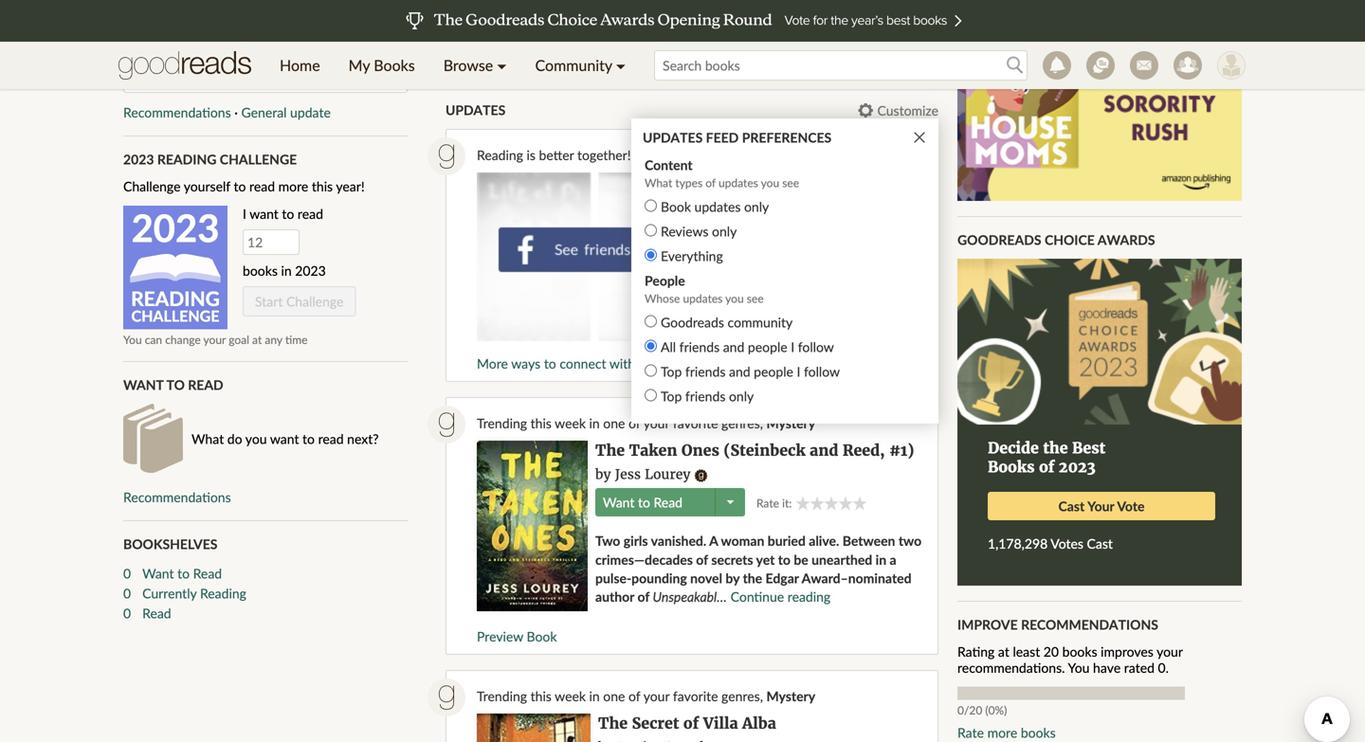 Task type: locate. For each thing, give the bounding box(es) containing it.
1 vertical spatial updates
[[643, 130, 703, 146]]

friends
[[661, 147, 702, 163], [680, 339, 720, 355], [639, 356, 679, 372], [685, 364, 726, 380], [685, 388, 726, 405]]

two
[[595, 533, 620, 549]]

in
[[281, 263, 292, 279], [589, 415, 600, 432], [876, 552, 887, 568], [589, 689, 600, 705]]

0 horizontal spatial books
[[374, 56, 415, 74]]

group
[[796, 496, 867, 511]]

2 horizontal spatial see
[[782, 176, 799, 190]]

i for top friends and people i follow
[[797, 364, 801, 380]]

to up currently
[[177, 565, 190, 582]]

ones
[[682, 442, 720, 461]]

friends right all
[[680, 339, 720, 355]]

secrets
[[711, 552, 753, 568]]

my books link
[[334, 42, 429, 89]]

0 vertical spatial trending this week in one of your favorite genres , mystery
[[477, 415, 816, 432]]

week down more ways to connect with friends link
[[555, 415, 586, 432]]

2 top from the top
[[661, 388, 682, 405]]

jess lourey link
[[615, 466, 691, 483]]

start challenge
[[255, 294, 344, 310]]

goodreads image left is on the left top of the page
[[428, 138, 466, 176]]

1 trending from the top
[[477, 415, 527, 432]]

1 0 link from the top
[[123, 563, 131, 583]]

friends up top friends only
[[685, 364, 726, 380]]

of inside decide the best books of 2023
[[1039, 458, 1055, 477]]

2 vertical spatial want
[[142, 565, 174, 582]]

0 horizontal spatial at
[[252, 333, 262, 346]]

1 horizontal spatial goodreads author image
[[722, 742, 736, 742]]

of up the taken
[[629, 415, 640, 432]]

trending this week in one of your favorite genres , mystery up secret
[[477, 689, 816, 705]]

mystery link for and
[[767, 415, 816, 432]]

see
[[721, 147, 740, 163], [782, 176, 799, 190], [747, 292, 764, 305]]

0 vertical spatial trending
[[477, 415, 527, 432]]

want up currently
[[142, 565, 174, 582]]

1 horizontal spatial see
[[747, 292, 764, 305]]

rate
[[757, 497, 779, 510], [958, 725, 984, 741]]

1 vertical spatial the
[[598, 715, 628, 734]]

2 vertical spatial challenge
[[286, 294, 344, 310]]

1 horizontal spatial the
[[1043, 439, 1068, 458]]

the up jess
[[595, 442, 625, 461]]

to right yourself on the top
[[234, 178, 246, 195]]

award–nominated
[[802, 570, 912, 586]]

you down what
[[761, 176, 780, 190]]

None radio
[[645, 200, 657, 212], [645, 249, 657, 261], [645, 340, 657, 352], [645, 200, 657, 212], [645, 249, 657, 261], [645, 340, 657, 352]]

the
[[1043, 439, 1068, 458], [743, 570, 762, 586]]

1 vertical spatial week
[[555, 689, 586, 705]]

0 vertical spatial updates
[[719, 176, 758, 190]]

2 trending this week in one of your favorite genres , mystery from the top
[[477, 689, 816, 705]]

this for the secret of villa alba
[[531, 689, 552, 705]]

goodreads image
[[428, 138, 466, 176], [428, 406, 466, 444]]

challenge up challenge yourself to read more this year!
[[220, 151, 297, 167]]

0 vertical spatial goodreads
[[697, 10, 762, 26]]

1 horizontal spatial more
[[988, 725, 1018, 741]]

you can change your goal at any time
[[123, 333, 308, 346]]

1 horizontal spatial what
[[645, 176, 673, 190]]

a
[[709, 533, 718, 549]]

1 vertical spatial more
[[988, 725, 1018, 741]]

welcome to goodreads
[[623, 10, 762, 26]]

of inside content what types of updates you see
[[706, 176, 716, 190]]

only for friends
[[729, 388, 754, 405]]

by down secrets
[[726, 570, 740, 586]]

favorite for secret
[[673, 689, 718, 705]]

1 vertical spatial you
[[725, 292, 744, 305]]

1 one from the top
[[603, 415, 625, 432]]

0 horizontal spatial what
[[192, 431, 224, 447]]

0 horizontal spatial ▾
[[497, 56, 507, 74]]

week for the taken ones (steinbeck and reed, #1)
[[555, 415, 586, 432]]

0 horizontal spatial see
[[721, 147, 740, 163]]

at left least in the bottom of the page
[[998, 644, 1010, 660]]

preview book
[[477, 629, 557, 645]]

mystery for and
[[767, 415, 816, 432]]

#1)
[[889, 442, 914, 461]]

genres for (steinbeck
[[722, 415, 760, 432]]

see down updates feed preferences
[[721, 147, 740, 163]]

community
[[535, 56, 612, 74]]

mystery for alba
[[767, 689, 816, 705]]

1 recommendations link from the top
[[123, 104, 231, 121]]

1 vertical spatial trending
[[477, 689, 527, 705]]

reading left is on the left top of the page
[[477, 147, 523, 163]]

your right rated
[[1157, 644, 1183, 660]]

you inside people whose updates you see
[[725, 292, 744, 305]]

in inside two girls vanished. a woman buried alive. between two crimes—decades of secrets yet to be unearthed in a pulse-pounding novel by the edgar award–nominated author of
[[876, 552, 887, 568]]

2 recommendations link from the top
[[123, 489, 231, 506]]

search for books to add to your shelves search field up general
[[123, 63, 408, 93]]

1,178,298 votes cast
[[988, 536, 1113, 552]]

1 vertical spatial see
[[782, 176, 799, 190]]

goodreads choice awards image
[[958, 259, 1242, 425]]

0 left want to read currently reading read
[[123, 605, 131, 621]]

read inside 'button'
[[654, 495, 683, 511]]

0 right rated
[[1158, 660, 1166, 676]]

buried
[[768, 533, 806, 549]]

more
[[278, 178, 308, 195], [988, 725, 1018, 741]]

2 vertical spatial only
[[729, 388, 754, 405]]

1 horizontal spatial i
[[791, 339, 795, 355]]

unearthed
[[812, 552, 873, 568]]

1 horizontal spatial you
[[725, 292, 744, 305]]

search for books to add to your shelves search field up customize dropdown button
[[654, 50, 1028, 81]]

recommendations
[[123, 104, 231, 121], [123, 489, 231, 506], [1021, 617, 1159, 633]]

the left secret
[[598, 715, 628, 734]]

2 vertical spatial this
[[531, 689, 552, 705]]

by inside two girls vanished. a woman buried alive. between two crimes—decades of secrets yet to be unearthed in a pulse-pounding novel by the edgar award–nominated author of
[[726, 570, 740, 586]]

my group discussions image
[[1087, 51, 1115, 80]]

goal
[[229, 333, 249, 346]]

reviews only
[[661, 223, 737, 240]]

read
[[188, 377, 223, 393], [654, 495, 683, 511], [193, 565, 222, 582], [142, 605, 171, 621]]

2 trending from the top
[[477, 689, 527, 705]]

books inside decide the best books of 2023
[[988, 458, 1035, 477]]

the for the secret of villa alba
[[598, 715, 628, 734]]

1 horizontal spatial rate
[[958, 725, 984, 741]]

and left manage
[[837, 37, 862, 54]]

1 vertical spatial people
[[754, 364, 794, 380]]

1 ▾ from the left
[[497, 56, 507, 74]]

0 vertical spatial one
[[603, 415, 625, 432]]

my
[[349, 56, 370, 74]]

edgar
[[766, 570, 799, 586]]

types
[[675, 176, 703, 190]]

read up number of books you want to read in 2023 "number field"
[[298, 206, 323, 222]]

books right 20
[[1063, 644, 1098, 660]]

0 vertical spatial only
[[744, 199, 769, 215]]

books inside menu
[[374, 56, 415, 74]]

(steinbeck
[[724, 442, 806, 461]]

week
[[555, 415, 586, 432], [555, 689, 586, 705]]

cast
[[1059, 498, 1085, 514], [1087, 536, 1113, 552]]

2 mystery from the top
[[767, 689, 816, 705]]

want
[[123, 377, 164, 393], [603, 495, 635, 511], [142, 565, 174, 582]]

reading
[[131, 287, 220, 310]]

·
[[234, 104, 238, 121]]

0 vertical spatial week
[[555, 415, 586, 432]]

read link
[[142, 603, 408, 623]]

2 horizontal spatial i
[[797, 364, 801, 380]]

only for updates
[[744, 199, 769, 215]]

in up the secret of villa alba image
[[589, 689, 600, 705]]

updates for updates
[[446, 102, 506, 118]]

0 vertical spatial read
[[249, 178, 275, 195]]

rate inside 0/20 (0%) rate more books
[[958, 725, 984, 741]]

0 vertical spatial you
[[761, 176, 780, 190]]

girls
[[624, 533, 648, 549]]

2 ▾ from the left
[[616, 56, 626, 74]]

want right the do
[[270, 431, 299, 447]]

read for yourself
[[249, 178, 275, 195]]

mystery
[[767, 415, 816, 432], [767, 689, 816, 705]]

books down number of books you want to read in 2023 "number field"
[[243, 263, 278, 279]]

pulse-
[[595, 570, 632, 586]]

jess
[[615, 466, 641, 483]]

1 vertical spatial want
[[270, 431, 299, 447]]

1 horizontal spatial search for books to add to your shelves search field
[[654, 50, 1028, 81]]

0 vertical spatial the
[[1043, 439, 1068, 458]]

the taken ones (steinbeck and reed, #1)
[[595, 442, 914, 461]]

and down all friends and people i follow
[[729, 364, 751, 380]]

one
[[603, 415, 625, 432], [603, 689, 625, 705]]

2 vertical spatial favorite
[[673, 689, 718, 705]]

2 horizontal spatial you
[[761, 176, 780, 190]]

this for the taken ones (steinbeck and reed, #1)
[[531, 415, 552, 432]]

only down the book updates only
[[712, 223, 737, 240]]

what down 'content'
[[645, 176, 673, 190]]

1 vertical spatial books
[[1063, 644, 1098, 660]]

friends for all friends and people i follow
[[680, 339, 720, 355]]

you
[[123, 333, 142, 346], [1068, 660, 1090, 676]]

follow up top friends and people i follow
[[798, 339, 834, 355]]

recommendations up bookshelves
[[123, 489, 231, 506]]

1 mystery from the top
[[767, 415, 816, 432]]

1 vertical spatial rate
[[958, 725, 984, 741]]

and down goodreads community
[[723, 339, 745, 355]]

1 vertical spatial trending this week in one of your favorite genres , mystery
[[477, 689, 816, 705]]

mystery up (steinbeck
[[767, 415, 816, 432]]

Search books text field
[[123, 63, 408, 93]]

0 horizontal spatial books
[[243, 263, 278, 279]]

Search for books to add to your shelves search field
[[654, 50, 1028, 81], [123, 63, 408, 93]]

see up community
[[747, 292, 764, 305]]

books up 1,178,298
[[988, 458, 1035, 477]]

1 horizontal spatial by
[[726, 570, 740, 586]]

challenge up the time in the top left of the page
[[286, 294, 344, 310]]

goodreads for goodreads community
[[661, 314, 724, 331]]

content
[[645, 157, 693, 173]]

0 link left want to read currently reading read
[[123, 603, 131, 623]]

2 vertical spatial i
[[797, 364, 801, 380]]

friends down all
[[639, 356, 679, 372]]

to left be
[[778, 552, 791, 568]]

vote
[[1117, 498, 1145, 514]]

reviews
[[661, 223, 709, 240]]

goodreads up all
[[661, 314, 724, 331]]

1 vertical spatial i
[[791, 339, 795, 355]]

1 vertical spatial read
[[298, 206, 323, 222]]

the inside two girls vanished. a woman buried alive. between two crimes—decades of secrets yet to be unearthed in a pulse-pounding novel by the edgar award–nominated author of
[[743, 570, 762, 586]]

i down community
[[791, 339, 795, 355]]

follow for top friends and people i follow
[[804, 364, 840, 380]]

one up the secret of villa alba
[[603, 689, 625, 705]]

book,
[[593, 37, 629, 54]]

your up the taken
[[644, 415, 670, 432]]

0 vertical spatial i
[[243, 206, 246, 222]]

2 vertical spatial see
[[747, 292, 764, 305]]

1 vertical spatial goodreads
[[958, 232, 1042, 248]]

want
[[250, 206, 279, 222], [270, 431, 299, 447]]

0 vertical spatial rate
[[757, 497, 779, 510]]

you up goodreads community
[[725, 292, 744, 305]]

you right the do
[[245, 431, 267, 447]]

recommendations up books improves your recommendations. you have rated
[[1021, 617, 1159, 633]]

what left the do
[[192, 431, 224, 447]]

reading
[[477, 147, 523, 163], [157, 151, 217, 167], [200, 585, 246, 601]]

top friends only
[[661, 388, 754, 405]]

you left have
[[1068, 660, 1090, 676]]

trending this week in one of your favorite genres , mystery for taken
[[477, 415, 816, 432]]

mystery up alba
[[767, 689, 816, 705]]

0 horizontal spatial updates
[[446, 102, 506, 118]]

to down by jess lourey
[[638, 495, 650, 511]]

1 vertical spatial book
[[527, 629, 557, 645]]

i down all friends and people i follow
[[797, 364, 801, 380]]

week for the secret of villa alba
[[555, 689, 586, 705]]

1 horizontal spatial updates
[[643, 130, 703, 146]]

1 horizontal spatial books
[[1021, 725, 1056, 741]]

only
[[744, 199, 769, 215], [712, 223, 737, 240], [729, 388, 754, 405]]

goodreads author image
[[694, 469, 708, 482], [722, 742, 736, 742]]

customize
[[878, 102, 939, 119]]

this left year!
[[312, 178, 333, 195]]

▾ inside popup button
[[616, 56, 626, 74]]

0 horizontal spatial the
[[743, 570, 762, 586]]

0 horizontal spatial want to read
[[123, 377, 223, 393]]

2023
[[123, 151, 154, 167], [131, 205, 219, 250], [295, 263, 326, 279], [1059, 458, 1096, 477]]

one for secret
[[603, 689, 625, 705]]

2 mystery link from the top
[[767, 689, 816, 705]]

this up the secret of villa alba image
[[531, 689, 552, 705]]

to up the meet your favorite book, find your reading community, and manage your reading life.
[[682, 10, 694, 26]]

books down recommendations.
[[1021, 725, 1056, 741]]

and
[[837, 37, 862, 54], [723, 339, 745, 355], [729, 364, 751, 380], [810, 442, 839, 461]]

1 horizontal spatial you
[[1068, 660, 1090, 676]]

more ways to connect with friends
[[477, 356, 679, 372]]

at left any
[[252, 333, 262, 346]]

read down you can change your goal at any time in the left of the page
[[188, 377, 223, 393]]

1 vertical spatial top
[[661, 388, 682, 405]]

▾ for community ▾
[[616, 56, 626, 74]]

the up continue
[[743, 570, 762, 586]]

you left can
[[123, 333, 142, 346]]

updates down browse ▾ popup button
[[446, 102, 506, 118]]

2 one from the top
[[603, 689, 625, 705]]

reading inside want to read currently reading read
[[200, 585, 246, 601]]

updates
[[719, 176, 758, 190], [695, 199, 741, 215], [683, 292, 723, 305]]

vanished.
[[651, 533, 707, 549]]

they're
[[776, 147, 816, 163]]

genres for villa
[[722, 689, 760, 705]]

Number of books you want to read in 2023 number field
[[243, 230, 300, 255]]

1 vertical spatial by
[[726, 570, 740, 586]]

friends down top friends and people i follow
[[685, 388, 726, 405]]

1 trending this week in one of your favorite genres , mystery from the top
[[477, 415, 816, 432]]

▾
[[497, 56, 507, 74], [616, 56, 626, 74]]

people down all friends and people i follow
[[754, 364, 794, 380]]

the secret of villa alba
[[598, 715, 776, 734]]

want up number of books you want to read in 2023 "number field"
[[250, 206, 279, 222]]

read up currently
[[193, 565, 222, 582]]

1 mystery link from the top
[[767, 415, 816, 432]]

0 horizontal spatial search for books to add to your shelves search field
[[123, 63, 408, 93]]

see inside people whose updates you see
[[747, 292, 764, 305]]

novel
[[690, 570, 723, 586]]

trending down more at left
[[477, 415, 527, 432]]

0
[[123, 565, 131, 582], [123, 585, 131, 601], [123, 605, 131, 621], [1158, 660, 1166, 676]]

only down content what types of updates you see
[[744, 199, 769, 215]]

0 horizontal spatial you
[[245, 431, 267, 447]]

1 genres from the top
[[722, 415, 760, 432]]

2 vertical spatial books
[[1021, 725, 1056, 741]]

1 horizontal spatial at
[[998, 644, 1010, 660]]

books right my
[[374, 56, 415, 74]]

currently
[[142, 585, 197, 601]]

follow for all friends and people i follow
[[798, 339, 834, 355]]

want down can
[[123, 377, 164, 393]]

0 vertical spatial goodreads image
[[428, 138, 466, 176]]

favorite for taken
[[673, 415, 718, 432]]

recommendations · general update
[[123, 104, 331, 121]]

people down community
[[748, 339, 788, 355]]

▾ inside popup button
[[497, 56, 507, 74]]

0 vertical spatial books
[[374, 56, 415, 74]]

recommendations link up bookshelves
[[123, 489, 231, 506]]

votes
[[1051, 536, 1084, 552]]

0 horizontal spatial rate
[[757, 497, 779, 510]]

book up reviews
[[661, 199, 691, 215]]

challenge left yourself on the top
[[123, 178, 181, 195]]

life.
[[724, 54, 749, 71]]

in left a
[[876, 552, 887, 568]]

1 vertical spatial want
[[603, 495, 635, 511]]

2 , from the top
[[760, 689, 763, 705]]

0 horizontal spatial by
[[595, 466, 611, 483]]

, up alba
[[760, 689, 763, 705]]

1 , from the top
[[760, 415, 763, 432]]

0 vertical spatial recommendations link
[[123, 104, 231, 121]]

, for (steinbeck
[[760, 415, 763, 432]]

of up secret
[[629, 689, 640, 705]]

0 vertical spatial top
[[661, 364, 682, 380]]

rate down 0/20
[[958, 725, 984, 741]]

see inside content what types of updates you see
[[782, 176, 799, 190]]

you inside books improves your recommendations. you have rated
[[1068, 660, 1090, 676]]

progress bar
[[958, 687, 1185, 700]]

at
[[252, 333, 262, 346], [998, 644, 1010, 660]]

people
[[748, 339, 788, 355], [754, 364, 794, 380]]

yourself
[[184, 178, 230, 195]]

2 genres from the top
[[722, 689, 760, 705]]

1 top from the top
[[661, 364, 682, 380]]

next?
[[347, 431, 379, 447]]

0 vertical spatial genres
[[722, 415, 760, 432]]

0 vertical spatial what
[[645, 176, 673, 190]]

continue
[[731, 589, 784, 605]]

mystery link for alba
[[767, 689, 816, 705]]

your inside books improves your recommendations. you have rated
[[1157, 644, 1183, 660]]

1 horizontal spatial want to read
[[603, 495, 683, 511]]

Search books text field
[[654, 50, 1028, 81]]

the left best
[[1043, 439, 1068, 458]]

1 horizontal spatial books
[[988, 458, 1035, 477]]

to up number of books you want to read in 2023 "number field"
[[282, 206, 294, 222]]

want to read down by jess lourey
[[603, 495, 683, 511]]

None radio
[[645, 224, 657, 237], [645, 315, 657, 328], [645, 365, 657, 377], [645, 389, 657, 402], [645, 224, 657, 237], [645, 315, 657, 328], [645, 365, 657, 377], [645, 389, 657, 402]]

0 horizontal spatial book
[[527, 629, 557, 645]]

book
[[661, 199, 691, 215], [527, 629, 557, 645]]

decide
[[988, 439, 1039, 458]]

people for all friends and people i follow
[[748, 339, 788, 355]]

2 week from the top
[[555, 689, 586, 705]]

recommendations for recommendations · general update
[[123, 104, 231, 121]]

1 horizontal spatial cast
[[1087, 536, 1113, 552]]

genres
[[722, 415, 760, 432], [722, 689, 760, 705]]

1 vertical spatial one
[[603, 689, 625, 705]]

0 vertical spatial books
[[243, 263, 278, 279]]

1 vertical spatial you
[[1068, 660, 1090, 676]]

want to read down change
[[123, 377, 223, 393]]

of down pounding
[[638, 589, 650, 605]]

mystery link up (steinbeck
[[767, 415, 816, 432]]

updates up reviews only
[[695, 199, 741, 215]]

challenge inside start challenge button
[[286, 294, 344, 310]]

rating
[[958, 644, 995, 660]]

0 vertical spatial book
[[661, 199, 691, 215]]

challenge
[[220, 151, 297, 167], [123, 178, 181, 195], [286, 294, 344, 310]]

menu
[[265, 42, 640, 89]]

books for improves
[[1063, 644, 1098, 660]]

recommendations link up 2023 reading challenge
[[123, 104, 231, 121]]

1 week from the top
[[555, 415, 586, 432]]

1 vertical spatial books
[[988, 458, 1035, 477]]

books inside books improves your recommendations. you have rated
[[1063, 644, 1098, 660]]

3 0 link from the top
[[123, 603, 131, 623]]

of right decide
[[1039, 458, 1055, 477]]

1 vertical spatial goodreads image
[[428, 406, 466, 444]]

genres up the taken ones (steinbeck and reed, #1) link
[[722, 415, 760, 432]]

1 vertical spatial genres
[[722, 689, 760, 705]]



Task type: describe. For each thing, give the bounding box(es) containing it.
2 vertical spatial read
[[318, 431, 344, 447]]

the secret of villa alba link
[[598, 715, 776, 734]]

welcome
[[623, 10, 678, 26]]

0 down bookshelves
[[123, 565, 131, 582]]

0 vertical spatial want
[[123, 377, 164, 393]]

improve recommendations
[[958, 617, 1159, 633]]

together!
[[577, 147, 631, 163]]

reading is better together! add friends to see what they're reading.
[[477, 147, 866, 163]]

to left next?
[[303, 431, 315, 447]]

what
[[743, 147, 773, 163]]

update
[[290, 104, 331, 121]]

0 vertical spatial see
[[721, 147, 740, 163]]

1 vertical spatial challenge
[[123, 178, 181, 195]]

goodreads for goodreads choice awards
[[958, 232, 1042, 248]]

preferences
[[742, 130, 832, 146]]

what inside content what types of updates you see
[[645, 176, 673, 190]]

books for in
[[243, 263, 278, 279]]

the inside decide the best books of 2023
[[1043, 439, 1068, 458]]

challenge
[[131, 307, 219, 325]]

inbox image
[[1130, 51, 1159, 80]]

20
[[1044, 644, 1059, 660]]

cast your vote
[[1059, 498, 1145, 514]]

to down feed
[[705, 147, 717, 163]]

menu containing home
[[265, 42, 640, 89]]

to inside want to read currently reading read
[[177, 565, 190, 582]]

0 vertical spatial want
[[250, 206, 279, 222]]

your left goal
[[203, 333, 226, 346]]

one for taken
[[603, 415, 625, 432]]

all friends and people i follow
[[661, 339, 834, 355]]

2 goodreads image from the top
[[428, 406, 466, 444]]

more inside 0/20 (0%) rate more books
[[988, 725, 1018, 741]]

community
[[728, 314, 793, 331]]

2 0 link from the top
[[123, 583, 131, 603]]

it:
[[782, 497, 792, 510]]

2 vertical spatial you
[[245, 431, 267, 447]]

reading left life.
[[669, 54, 720, 71]]

1 vertical spatial at
[[998, 644, 1010, 660]]

preview book button
[[477, 629, 557, 645]]

woman
[[721, 533, 765, 549]]

continue reading
[[731, 589, 831, 605]]

0 vertical spatial want to read
[[123, 377, 223, 393]]

goodreads choice awards
[[958, 232, 1155, 248]]

content what types of updates you see
[[645, 157, 799, 190]]

(0%)
[[986, 704, 1007, 717]]

1 horizontal spatial book
[[661, 199, 691, 215]]

my books
[[349, 56, 415, 74]]

awards
[[1098, 232, 1155, 248]]

goodreads image
[[428, 679, 466, 717]]

improve
[[958, 617, 1018, 633]]

0/20
[[958, 704, 983, 717]]

continue reading link
[[731, 589, 831, 605]]

the secret of villa alba image
[[477, 714, 591, 742]]

of up novel
[[696, 552, 708, 568]]

between
[[843, 533, 895, 549]]

top for top friends only
[[661, 388, 682, 405]]

books inside 0/20 (0%) rate more books
[[1021, 725, 1056, 741]]

start challenge button
[[243, 287, 356, 317]]

0 0 0
[[123, 565, 131, 621]]

two girls vanished. a woman buried alive. between two crimes—decades of secrets yet to be unearthed in a pulse-pounding novel by the edgar award–nominated author of
[[595, 533, 922, 605]]

0 vertical spatial challenge
[[220, 151, 297, 167]]

lourey
[[645, 466, 691, 483]]

i want to read
[[243, 206, 323, 222]]

2 vertical spatial recommendations
[[1021, 617, 1159, 633]]

0 horizontal spatial you
[[123, 333, 142, 346]]

manage
[[866, 37, 918, 54]]

0 vertical spatial cast
[[1059, 498, 1085, 514]]

reading down edgar
[[788, 589, 831, 605]]

0 vertical spatial by
[[595, 466, 611, 483]]

currently reading link
[[142, 583, 408, 603]]

books in 2023
[[243, 263, 326, 279]]

browse ▾
[[443, 56, 507, 74]]

reading up yourself on the top
[[157, 151, 217, 167]]

yet
[[756, 552, 775, 568]]

friend requests image
[[1174, 51, 1202, 80]]

top for top friends and people i follow
[[661, 364, 682, 380]]

read down currently
[[142, 605, 171, 621]]

challenge yourself to read more this year!
[[123, 178, 365, 195]]

and left reed,
[[810, 442, 839, 461]]

want inside want to read currently reading read
[[142, 565, 174, 582]]

preview book button
[[477, 629, 557, 645]]

crimes—decades
[[595, 552, 693, 568]]

favorite inside the meet your favorite book, find your reading community, and manage your reading life.
[[537, 37, 589, 54]]

rated
[[1124, 660, 1155, 676]]

0 .
[[1158, 660, 1169, 676]]

2023 inside decide the best books of 2023
[[1059, 458, 1096, 477]]

1 vertical spatial what
[[192, 431, 224, 447]]

trending for the taken ones (steinbeck and reed, #1)
[[477, 415, 527, 432]]

whose
[[645, 292, 680, 305]]

reading challenge
[[131, 287, 220, 325]]

to right ways
[[544, 356, 556, 372]]

meet your favorite book, find your reading community, and manage your reading life.
[[466, 37, 918, 71]]

community ▾ button
[[521, 42, 640, 89]]

home
[[280, 56, 320, 74]]

2023 reading challenge
[[123, 151, 297, 167]]

add
[[634, 147, 658, 163]]

to inside 'button'
[[638, 495, 650, 511]]

your up secret
[[644, 689, 670, 705]]

0 horizontal spatial goodreads author image
[[694, 469, 708, 482]]

best
[[1072, 439, 1106, 458]]

i for all friends and people i follow
[[791, 339, 795, 355]]

1 vertical spatial goodreads author image
[[722, 742, 736, 742]]

in down connect
[[589, 415, 600, 432]]

read for want
[[298, 206, 323, 222]]

to inside two girls vanished. a woman buried alive. between two crimes—decades of secrets yet to be unearthed in a pulse-pounding novel by the edgar award–nominated author of
[[778, 552, 791, 568]]

, for villa
[[760, 689, 763, 705]]

author
[[595, 589, 634, 605]]

recommendations for recommendations
[[123, 489, 231, 506]]

0 vertical spatial this
[[312, 178, 333, 195]]

bookshelves
[[123, 536, 218, 552]]

least
[[1013, 644, 1040, 660]]

do
[[227, 431, 242, 447]]

have
[[1093, 660, 1121, 676]]

in down number of books you want to read in 2023 "number field"
[[281, 263, 292, 279]]

and inside the meet your favorite book, find your reading community, and manage your reading life.
[[837, 37, 862, 54]]

advertisement region
[[958, 0, 1242, 201]]

decide the best books of 2023
[[988, 439, 1106, 477]]

your right meet
[[503, 37, 533, 54]]

friends for top friends and people i follow
[[685, 364, 726, 380]]

a
[[890, 552, 897, 568]]

cast your vote link
[[988, 492, 1216, 521]]

trending for the secret of villa alba
[[477, 689, 527, 705]]

updates inside people whose updates you see
[[683, 292, 723, 305]]

see facebook friends who are on goodreads image
[[477, 173, 832, 342]]

updates inside content what types of updates you see
[[719, 176, 758, 190]]

villa
[[703, 715, 738, 734]]

bob builder image
[[1217, 51, 1246, 80]]

the taken ones (steinbeck and reed, #1) image
[[477, 441, 588, 612]]

customize button
[[859, 102, 939, 119]]

pounding
[[632, 570, 687, 586]]

1,178,298
[[988, 536, 1048, 552]]

secret
[[632, 715, 679, 734]]

0 left currently
[[123, 585, 131, 601]]

updates for updates feed preferences
[[643, 130, 703, 146]]

reading down welcome to goodreads
[[698, 37, 749, 54]]

1 goodreads image from the top
[[428, 138, 466, 176]]

▾ for browse ▾
[[497, 56, 507, 74]]

all
[[661, 339, 676, 355]]

general
[[241, 104, 287, 121]]

browse
[[443, 56, 493, 74]]

connect
[[560, 356, 606, 372]]

1 vertical spatial updates
[[695, 199, 741, 215]]

friends up "types"
[[661, 147, 702, 163]]

your right book,
[[635, 54, 665, 71]]

people for top friends and people i follow
[[754, 364, 794, 380]]

0 vertical spatial more
[[278, 178, 308, 195]]

can
[[145, 333, 162, 346]]

the for the taken ones (steinbeck and reed, #1)
[[595, 442, 625, 461]]

1 vertical spatial cast
[[1087, 536, 1113, 552]]

find
[[633, 37, 660, 54]]

1 vertical spatial only
[[712, 223, 737, 240]]

you inside content what types of updates you see
[[761, 176, 780, 190]]

notifications image
[[1043, 51, 1071, 80]]

start
[[255, 294, 283, 310]]

of left villa
[[684, 715, 699, 734]]

year!
[[336, 178, 365, 195]]

1 vertical spatial want to read
[[603, 495, 683, 511]]

trending this week in one of your favorite genres , mystery for secret
[[477, 689, 816, 705]]

ways
[[511, 356, 541, 372]]

book updates only
[[661, 199, 769, 215]]

any
[[265, 333, 282, 346]]

two
[[899, 533, 922, 549]]

dismiss image
[[912, 130, 927, 145]]

0 vertical spatial at
[[252, 333, 262, 346]]

recommendations.
[[958, 660, 1065, 676]]

want inside 'button'
[[603, 495, 635, 511]]

to down change
[[166, 377, 185, 393]]

be
[[794, 552, 809, 568]]

more
[[477, 356, 508, 372]]

friends for top friends only
[[685, 388, 726, 405]]

your down welcome to goodreads
[[664, 37, 694, 54]]



Task type: vqa. For each thing, say whether or not it's contained in the screenshot.
COMPLICATED
no



